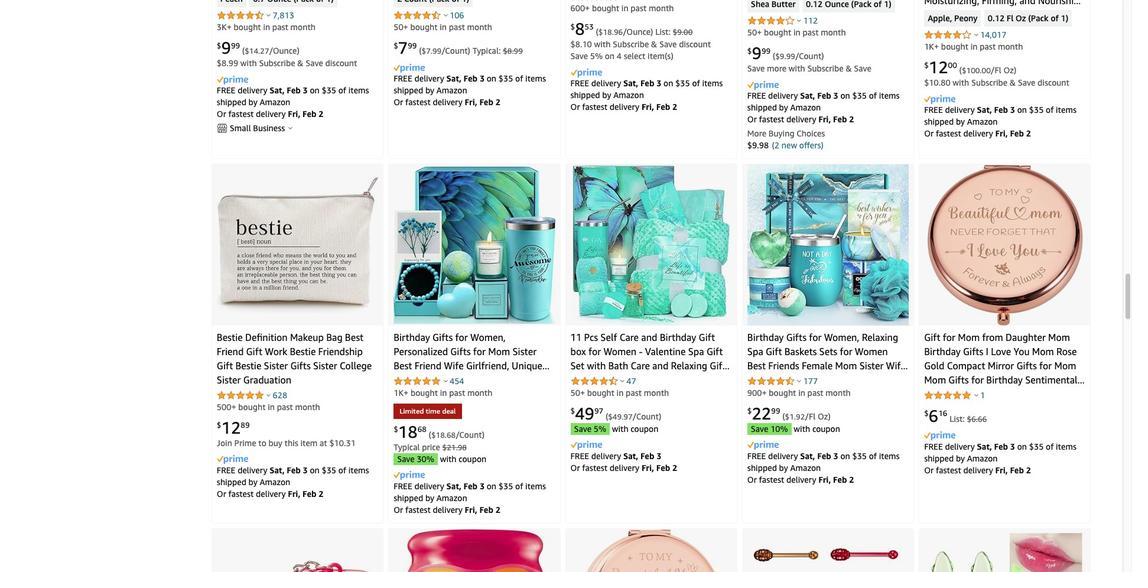 Task type: describe. For each thing, give the bounding box(es) containing it.
popover image left 106 "link"
[[444, 14, 448, 17]]

gifts left i
[[963, 346, 984, 358]]

mom down sentimental
[[1039, 388, 1061, 400]]

amazon down select
[[614, 90, 644, 100]]

177 link
[[803, 376, 818, 386]]

bought up $18.96
[[592, 3, 619, 13]]

choices
[[797, 128, 825, 138]]

2 pcs bee lip balm honey pot, honey & strawberry moisturizing lip mask reduces lip lines, prevention dry and cracked lip s... image
[[747, 547, 909, 572]]

53
[[585, 22, 594, 31]]

3 for 177
[[834, 451, 838, 461]]

112
[[803, 16, 818, 26]]

plush
[[571, 403, 594, 414]]

you
[[1014, 346, 1030, 358]]

or for 106
[[394, 97, 403, 107]]

& inside $ 12 00 ( $100.00 /fl oz) $10.80 with subscribe & save discount
[[1010, 78, 1016, 88]]

112 link
[[803, 16, 818, 26]]

of for 454
[[515, 481, 523, 491]]

sat, inside 'free delivery sat, feb 3 or fastest delivery fri, feb 2'
[[623, 451, 638, 461]]

gifts inside 11 pcs self care and birthday gift box for women - valentine spa gift set with bath care and relaxing gifts for women - mom, sister - tumbler, scented candle, bath salt, soap, plush socks, blanket
[[710, 360, 730, 372]]

sat, for 7,813
[[270, 85, 285, 95]]

welcos frudia honey lip balm – pomegranate | lip plumping, moisturizing & hydrating translucent red tinted lip balm | 3-i... image
[[396, 529, 553, 572]]

$ 8 53 ( $18.96 /ounce) list: $9.00 $8.10 with subscribe & save discount save 5% on 4 select item(s)
[[571, 19, 711, 61]]

limited
[[400, 407, 424, 416]]

month for 628
[[295, 402, 320, 412]]

day inside birthday gifts for women, personalized gifts for mom sister best friend wife girlfriend, unique spa relaxing gift baskets for women who have everything - valentines day gifts for her
[[394, 403, 410, 414]]

on $35 of items shipped by amazon for 177
[[747, 451, 900, 473]]

self
[[601, 332, 617, 343]]

mom down rose
[[1055, 360, 1076, 372]]

- left valentine
[[639, 346, 643, 358]]

47 link
[[627, 376, 636, 386]]

sat, down select
[[623, 78, 638, 88]]

free delivery sat, feb 3 on $35 of items shipped by amazon element for 628
[[217, 465, 369, 487]]

fastest for 14,017
[[936, 128, 961, 138]]

mother
[[924, 403, 955, 414]]

to
[[258, 438, 266, 448]]

4
[[617, 51, 622, 61]]

with inside $ 9 99 ( $9.99 /count) save more with subscribe & save
[[789, 63, 805, 74]]

popover image inside the small business button
[[288, 127, 292, 130]]

on $35 of items shipped by amazon for 14,017
[[924, 105, 1077, 126]]

sat, down $6.66
[[977, 441, 992, 451]]

$8.10
[[571, 39, 592, 49]]

30%
[[417, 454, 434, 464]]

$ for $ 8 53 ( $18.96 /ounce) list: $9.00 $8.10 with subscribe & save discount save 5% on 4 select item(s)
[[571, 22, 575, 31]]

time
[[426, 407, 440, 416]]

$35 for 177
[[852, 451, 867, 461]]

gift inside gift for mom from daughter mom birthday gifts i love you mom rose gold compact mirror gifts for mom mom gifts for birthday sentimental gifts for mothers day best mom mother gifts for mom from son
[[924, 332, 941, 343]]

mirror
[[988, 360, 1014, 372]]

or inside 'free delivery sat, feb 3 or fastest delivery fri, feb 2'
[[571, 463, 580, 473]]

best inside birthday gifts for women, personalized gifts for mom sister best friend wife girlfriend, unique spa relaxing gift baskets for women who have everything - valentines day gifts for her
[[394, 360, 412, 372]]

business
[[253, 123, 285, 133]]

buy
[[269, 438, 282, 448]]

with inside $ 49 97 ( $49.97 /count) save 5% with coupon
[[612, 424, 629, 434]]

popover image for $ 9 99 ( $14.27 /ounce) $8.99 with subscribe & save discount
[[267, 14, 271, 17]]

past for 7,813
[[272, 22, 288, 32]]

on $35 of items shipped by amazon down select
[[571, 78, 723, 100]]

join prime to buy this item at $10.31
[[217, 438, 356, 448]]

save inside $ 12 00 ( $100.00 /fl oz) $10.80 with subscribe & save discount
[[1018, 78, 1036, 88]]

everything inside "birthday gifts for women, relaxing spa gift baskets sets for women best friends female mom sister wife her girlfriend coworker, christmas gifts for women who have everything"
[[747, 403, 794, 414]]

600+
[[571, 3, 590, 13]]

sat, for 628
[[270, 465, 285, 475]]

birthday gifts for women, personalized gifts for mom sister best friend wife girlfriend, unique spa relaxing gift baskets for women who have everything - valentines day gifts for her
[[394, 332, 553, 414]]

in for 14,017
[[971, 42, 978, 52]]

gift for mom from daughter mom birthday gifts i love you mom rose gold compact mirror gifts for mom mom gifts for birthday... image
[[927, 164, 1083, 326]]

3 inside 'free delivery sat, feb 3 or fastest delivery fri, feb 2'
[[657, 451, 662, 461]]

99 for $ 7 99 ( $7.99 /count) typical: $8.99
[[408, 41, 417, 50]]

with inside '$ 8 53 ( $18.96 /ounce) list: $9.00 $8.10 with subscribe & save discount save 5% on 4 select item(s)'
[[594, 39, 611, 49]]

sister up 500+
[[217, 374, 241, 386]]

bought for 177
[[769, 388, 796, 398]]

gifts down compact
[[949, 374, 969, 386]]

99 for $ 9 99 ( $9.99 /count) save more with subscribe & save
[[762, 46, 771, 55]]

free delivery sat, feb 3 for 177
[[747, 451, 841, 461]]

1 horizontal spatial from
[[1020, 403, 1041, 414]]

or fastest delivery fri, feb 2 for 628
[[217, 489, 324, 499]]

join
[[217, 438, 232, 448]]

candle,
[[607, 388, 639, 400]]

99 for $ 22 99 ( $1.92 /fl oz) save 10% with coupon
[[771, 406, 780, 416]]

past for 14,017
[[980, 42, 996, 52]]

shipped down $8.10 at top right
[[571, 90, 600, 100]]

shipped for 177
[[747, 463, 777, 473]]

bought for 14,017
[[941, 42, 969, 52]]

$18.96
[[599, 27, 623, 37]]

or for 177
[[747, 474, 757, 484]]

this
[[285, 438, 298, 448]]

454 link
[[450, 376, 464, 386]]

month up '$9.00'
[[649, 3, 674, 13]]

- inside birthday gifts for women, personalized gifts for mom sister best friend wife girlfriend, unique spa relaxing gift baskets for women who have everything - valentines day gifts for her
[[489, 388, 493, 400]]

fri, inside 'free delivery sat, feb 3 or fastest delivery fri, feb 2'
[[642, 463, 654, 473]]

11 pcs self care and birthday gift box for women - valentine spa gift set with bath care and relaxing gifts for women - mom, sister - tumbler, scented candle, bath salt, soap, plush socks, blanket
[[571, 332, 730, 414]]

coworker,
[[808, 374, 851, 386]]

106 link
[[450, 10, 464, 20]]

1k+ for 454
[[394, 388, 408, 398]]

amazon prime image down $8.10 at top right
[[571, 68, 602, 77]]

00
[[948, 60, 957, 70]]

of for 177
[[869, 451, 877, 461]]

apple, peony
[[928, 13, 978, 24]]

wife inside "birthday gifts for women, relaxing spa gift baskets sets for women best friends female mom sister wife her girlfriend coworker, christmas gifts for women who have everything"
[[886, 360, 906, 372]]

& inside $ 9 99 ( $14.27 /ounce) $8.99 with subscribe & save discount
[[297, 58, 304, 68]]

relaxing inside 11 pcs self care and birthday gift box for women - valentine spa gift set with bath care and relaxing gifts for women - mom, sister - tumbler, scented candle, bath salt, soap, plush socks, blanket
[[671, 360, 707, 372]]

mom down the mothers at the right bottom of the page
[[996, 403, 1018, 414]]

limited time deal link
[[394, 404, 462, 421]]

0 vertical spatial from
[[982, 332, 1003, 343]]

gifts up personalized
[[433, 332, 453, 343]]

gifts inside bestie definition makeup bag best friend gift work bestie friendship gift bestie sister gifts sister college sister graduation
[[290, 360, 311, 372]]

$9.00
[[673, 27, 693, 37]]

by for 106
[[425, 85, 434, 95]]

49
[[575, 404, 594, 423]]

( for $ 7 99 ( $7.99 /count) typical: $8.99
[[419, 46, 422, 56]]

$10.80
[[924, 78, 951, 88]]

typical:
[[473, 46, 501, 56]]

valentine
[[645, 346, 686, 358]]

$ for $ 49 97 ( $49.97 /count) save 5% with coupon
[[571, 406, 575, 416]]

$100.00
[[962, 66, 991, 75]]

2 for 177
[[849, 474, 854, 484]]

small
[[230, 123, 251, 133]]

free delivery sat, feb 3 on $35 of items shipped by amazon element for 112
[[747, 90, 900, 112]]

/ounce) for 8
[[623, 27, 653, 37]]

sat, for 14,017
[[977, 105, 992, 115]]

2 vertical spatial bestie
[[236, 360, 261, 372]]

mom up compact
[[958, 332, 980, 343]]

/ounce) for 9
[[269, 46, 300, 56]]

list: inside '$ 8 53 ( $18.96 /ounce) list: $9.00 $8.10 with subscribe & save discount save 5% on 4 select item(s)'
[[655, 27, 671, 37]]

shipped down 6
[[924, 453, 954, 463]]

& inside '$ 8 53 ( $18.96 /ounce) list: $9.00 $8.10 with subscribe & save discount save 5% on 4 select item(s)'
[[651, 39, 657, 49]]

birthday inside "birthday gifts for women, relaxing spa gift baskets sets for women best friends female mom sister wife her girlfriend coworker, christmas gifts for women who have everything"
[[747, 332, 784, 343]]

her inside "birthday gifts for women, relaxing spa gift baskets sets for women best friends female mom sister wife her girlfriend coworker, christmas gifts for women who have everything"
[[747, 374, 763, 386]]

free delivery sat, feb 3 for 628
[[217, 465, 310, 475]]

subscribe inside $ 9 99 ( $9.99 /count) save more with subscribe & save
[[807, 63, 844, 74]]

birthday down mirror
[[986, 374, 1023, 386]]

mom right you
[[1032, 346, 1054, 358]]

1k+ for 14,017
[[924, 42, 939, 52]]

amazon prime image for 628
[[217, 455, 248, 464]]

- left 47
[[621, 374, 625, 386]]

work
[[265, 346, 287, 358]]

free delivery sat, feb 3 element
[[571, 451, 662, 461]]

popover image left the 628 link
[[267, 394, 271, 397]]

$ 49 97 ( $49.97 /count) save 5% with coupon
[[571, 404, 661, 434]]

shipped for 7,813
[[217, 97, 246, 107]]

gifts up friends
[[786, 332, 807, 343]]

sets
[[819, 346, 838, 358]]

bought for 112
[[764, 27, 791, 37]]

sister down friendship
[[313, 360, 337, 372]]

2 for 106
[[496, 97, 500, 107]]

personalized
[[394, 346, 448, 358]]

price
[[422, 442, 440, 452]]

$ for $ 12 89
[[217, 420, 221, 430]]

$1.92
[[785, 412, 805, 421]]

0 horizontal spatial 50+
[[394, 22, 408, 32]]

girlfriend
[[765, 374, 806, 386]]

best inside bestie definition makeup bag best friend gift work bestie friendship gift bestie sister gifts sister college sister graduation
[[345, 332, 364, 343]]

spa inside 11 pcs self care and birthday gift box for women - valentine spa gift set with bath care and relaxing gifts for women - mom, sister - tumbler, scented candle, bath salt, soap, plush socks, blanket
[[688, 346, 704, 358]]

in for 112
[[794, 27, 801, 37]]

7,813 link
[[273, 10, 294, 20]]

with inside $ 9 99 ( $14.27 /ounce) $8.99 with subscribe & save discount
[[240, 58, 257, 68]]

$35 for 112
[[852, 90, 867, 100]]

628
[[273, 390, 287, 400]]

14,017
[[980, 30, 1007, 40]]

or fastest delivery fri, feb 2 element for 14,017
[[924, 128, 1031, 138]]

shipped for 14,017
[[924, 116, 954, 126]]

7
[[398, 38, 408, 58]]

items for 14,017
[[1056, 105, 1077, 115]]

amazon prime image for 106
[[394, 64, 425, 72]]

makeup
[[290, 332, 324, 343]]

baskets inside birthday gifts for women, personalized gifts for mom sister best friend wife girlfriend, unique spa relaxing gift baskets for women who have everything - valentines day gifts for her
[[470, 374, 502, 386]]

$21.98
[[442, 443, 467, 452]]

small business
[[230, 123, 285, 133]]

small business button
[[217, 122, 378, 134]]

more
[[747, 128, 767, 138]]

by for 112
[[779, 102, 788, 112]]

coupon inside $ 49 97 ( $49.97 /count) save 5% with coupon
[[631, 424, 659, 434]]

fastest for 7,813
[[228, 109, 254, 119]]

college
[[340, 360, 372, 372]]

11 pcs self care and birthday gift box for women - valentine spa gift set with bath care and relaxing gifts for women - mom, sister - tumbler, scented candle, bath salt, soap, plush socks, blanket link
[[571, 332, 730, 414]]

month for 177
[[826, 388, 851, 398]]

past up '$ 8 53 ( $18.96 /ounce) list: $9.00 $8.10 with subscribe & save discount save 5% on 4 select item(s)'
[[631, 3, 647, 13]]

gifts down you
[[1017, 360, 1037, 372]]

/count) for 18
[[456, 430, 485, 440]]

women inside birthday gifts for women, personalized gifts for mom sister best friend wife girlfriend, unique spa relaxing gift baskets for women who have everything - valentines day gifts for her
[[520, 374, 553, 386]]

2 for 454
[[496, 504, 500, 515]]

( for $ 8 53 ( $18.96 /ounce) list: $9.00 $8.10 with subscribe & save discount save 5% on 4 select item(s)
[[596, 27, 599, 37]]

(2 new offers) link
[[772, 140, 824, 150]]

gifts up 454
[[450, 346, 471, 358]]

oz) for 22
[[818, 411, 831, 421]]

past for 47
[[626, 388, 642, 398]]

$9.98
[[747, 140, 769, 150]]

2 inside 'free delivery sat, feb 3 or fastest delivery fri, feb 2'
[[673, 463, 677, 473]]

2 for 628
[[319, 489, 324, 499]]

friend inside bestie definition makeup bag best friend gift work bestie friendship gift bestie sister gifts sister college sister graduation
[[217, 346, 244, 358]]

900+ bought in past month
[[747, 388, 851, 398]]

wife inside birthday gifts for women, personalized gifts for mom sister best friend wife girlfriend, unique spa relaxing gift baskets for women who have everything - valentines day gifts for her
[[444, 360, 464, 372]]

free delivery sat, feb 3 down 4
[[571, 78, 664, 88]]

apple,
[[928, 13, 952, 24]]

limited time deal
[[400, 407, 456, 416]]

free delivery sat, feb 3 on $35 of items shipped by amazon element down select
[[571, 78, 723, 100]]

stocking stuffers for mom from daughter son mom birthday gifts for mom mommy i love you mom rose gold compact mirror mom g... image
[[579, 529, 723, 572]]

women down 177
[[785, 388, 818, 400]]

valentines
[[495, 388, 540, 400]]

on for 14,017
[[1017, 105, 1027, 115]]

free delivery sat, feb 3 for 14,017
[[924, 105, 1017, 115]]

pcs
[[584, 332, 598, 343]]

everything inside birthday gifts for women, personalized gifts for mom sister best friend wife girlfriend, unique spa relaxing gift baskets for women who have everything - valentines day gifts for her
[[440, 388, 486, 400]]

free delivery sat, feb 3 down $6.66
[[924, 441, 1017, 451]]

day inside gift for mom from daughter mom birthday gifts i love you mom rose gold compact mirror gifts for mom mom gifts for birthday sentimental gifts for mothers day best mom mother gifts for mom from son
[[1000, 388, 1016, 400]]

or fastest delivery fri, feb 2 for 454
[[394, 504, 500, 515]]

popover image for $ 9 99 ( $9.99 /count) save more with subscribe & save
[[797, 19, 802, 22]]

fastest for 177
[[759, 474, 784, 484]]

1
[[980, 390, 985, 400]]

$ 9 99 ( $9.99 /count) save more with subscribe & save
[[747, 43, 872, 74]]

2 pack aloe vera lipstick, lemonsac long lasting nutritious lip balm lips moisturizer magic temperature color changing lip... image
[[924, 533, 1086, 572]]

or fastest delivery fri, feb 2 element for 7,813
[[217, 109, 324, 119]]

on for 7,813
[[310, 85, 320, 95]]

10%
[[771, 424, 788, 434]]

gifts up "68"
[[412, 403, 433, 414]]

1 vertical spatial care
[[631, 360, 650, 372]]

box
[[571, 346, 586, 358]]

50+ bought in past month for 49
[[571, 388, 669, 398]]

amazon prime image for 7,813
[[217, 75, 248, 84]]

$10.31
[[329, 438, 356, 448]]

items for 628
[[348, 465, 369, 475]]

or fastest delivery fri, feb 2 element for 177
[[747, 474, 854, 484]]

spa inside "birthday gifts for women, relaxing spa gift baskets sets for women best friends female mom sister wife her girlfriend coworker, christmas gifts for women who have everything"
[[747, 346, 763, 358]]

on for 106
[[487, 73, 496, 83]]

by for 628
[[249, 477, 258, 487]]

buying
[[769, 128, 795, 138]]

0 vertical spatial and
[[641, 332, 657, 343]]

$7.99
[[422, 46, 442, 56]]

sentimental
[[1025, 374, 1078, 386]]

on $35 of items shipped by amazon down $6.66
[[924, 441, 1077, 463]]

best inside gift for mom from daughter mom birthday gifts i love you mom rose gold compact mirror gifts for mom mom gifts for birthday sentimental gifts for mothers day best mom mother gifts for mom from son
[[1019, 388, 1037, 400]]

( for $ 9 99 ( $14.27 /ounce) $8.99 with subscribe & save discount
[[242, 46, 245, 56]]

0 vertical spatial bestie
[[217, 332, 243, 343]]

amazon for 7,813
[[260, 97, 290, 107]]

women down self
[[604, 346, 637, 358]]

free for 112
[[747, 90, 766, 100]]

discount inside $ 12 00 ( $100.00 /fl oz) $10.80 with subscribe & save discount
[[1038, 78, 1070, 88]]

definition
[[245, 332, 288, 343]]

- up salt,
[[680, 374, 684, 386]]

with inside $ 22 99 ( $1.92 /fl oz) save 10% with coupon
[[794, 424, 810, 434]]

(2
[[772, 140, 780, 150]]

have inside birthday gifts for women, personalized gifts for mom sister best friend wife girlfriend, unique spa relaxing gift baskets for women who have everything - valentines day gifts for her
[[416, 388, 437, 400]]

list: inside the $ 6 16 list: $6.66
[[950, 414, 965, 424]]

new
[[782, 140, 797, 150]]

3 for 14,017
[[1010, 105, 1015, 115]]

50+ for 49
[[571, 388, 585, 398]]

8
[[575, 19, 585, 39]]

$ for $ 6 16 list: $6.66
[[924, 409, 929, 418]]

3 for 106
[[480, 73, 485, 83]]

(pack
[[1028, 13, 1049, 24]]

0.12
[[988, 13, 1005, 24]]

save inside $ 22 99 ( $1.92 /fl oz) save 10% with coupon
[[751, 424, 768, 434]]

gifts down the mothers at the right bottom of the page
[[958, 403, 978, 414]]

mom down gold
[[924, 374, 946, 386]]

9 for $ 9 99 ( $14.27 /ounce) $8.99 with subscribe & save discount
[[221, 38, 231, 58]]



Task type: vqa. For each thing, say whether or not it's contained in the screenshot.
AMAZON BASICS NEOPRENE COATED HEXAGON WORKOUT DUMBBELL HAND WEIGHT 'image'
no



Task type: locate. For each thing, give the bounding box(es) containing it.
0 horizontal spatial from
[[982, 332, 1003, 343]]

fri, for 14,017
[[995, 128, 1008, 138]]

97
[[594, 406, 603, 416]]

1 horizontal spatial have
[[843, 388, 864, 400]]

1k+ bought in past month down 14,017 link
[[924, 42, 1023, 52]]

soap,
[[686, 388, 710, 400]]

/count) inside $ 9 99 ( $9.99 /count) save more with subscribe & save
[[795, 51, 824, 61]]

fri, for 177
[[819, 474, 831, 484]]

5% down 97
[[594, 424, 606, 434]]

popover image left 112 link
[[797, 19, 802, 22]]

friend down personalized
[[415, 360, 442, 372]]

month down mom,
[[644, 388, 669, 398]]

free delivery sat, feb 3 on $35 of items shipped by amazon element down $21.98
[[394, 481, 546, 503]]

0 horizontal spatial discount
[[325, 58, 357, 68]]

lip smacker disney minnie mouse cube flavored lip balm, minnie joyful cotton candy, clear, for kids image
[[217, 560, 378, 572]]

0 vertical spatial list:
[[655, 27, 671, 37]]

0 horizontal spatial who
[[394, 388, 414, 400]]

/ounce) down the 3k+ bought in past month
[[269, 46, 300, 56]]

1 horizontal spatial discount
[[679, 39, 711, 49]]

50+ bought in past month down 47 link
[[571, 388, 669, 398]]

past down '112'
[[803, 27, 819, 37]]

1 vertical spatial $8.99
[[217, 58, 238, 68]]

12 up join
[[221, 418, 241, 437]]

or fastest delivery fri, feb 2 for 7,813
[[217, 109, 324, 119]]

2
[[496, 97, 500, 107], [673, 102, 677, 112], [319, 109, 324, 119], [849, 114, 854, 124], [1026, 128, 1031, 138], [673, 463, 677, 473], [1026, 465, 1031, 475], [849, 474, 854, 484], [319, 489, 324, 499], [496, 504, 500, 515]]

sat, for 106
[[447, 73, 461, 83]]

sister up unique
[[513, 346, 537, 358]]

subscribe down $14.27
[[259, 58, 295, 68]]

or fastest delivery fri, feb 2 for 106
[[394, 97, 500, 107]]

her
[[747, 374, 763, 386], [450, 403, 465, 414]]

( inside $ 22 99 ( $1.92 /fl oz) save 10% with coupon
[[783, 411, 785, 421]]

amazon for 106
[[437, 85, 467, 95]]

1 horizontal spatial day
[[1000, 388, 1016, 400]]

free delivery sat, feb 3 on $35 of items shipped by amazon element up the small business button
[[217, 85, 369, 107]]

save inside $ 49 97 ( $49.97 /count) save 5% with coupon
[[574, 424, 592, 434]]

$ for $ 18 68 ( $18.68 /count) typical price $21.98 save 30% with coupon
[[394, 425, 398, 434]]

$ inside $ 9 99 ( $14.27 /ounce) $8.99 with subscribe & save discount
[[217, 41, 221, 50]]

1 horizontal spatial 1k+
[[924, 42, 939, 52]]

amazon prime image
[[394, 64, 425, 72], [571, 68, 602, 77], [217, 75, 248, 84], [747, 81, 779, 90], [924, 95, 956, 104], [924, 432, 956, 441], [571, 441, 602, 450], [747, 441, 779, 450], [217, 455, 248, 464], [394, 471, 425, 480]]

0 horizontal spatial bath
[[608, 360, 628, 372]]

mom inside "birthday gifts for women, relaxing spa gift baskets sets for women best friends female mom sister wife her girlfriend coworker, christmas gifts for women who have everything"
[[835, 360, 857, 372]]

gifts up tumbler,
[[710, 360, 730, 372]]

free down 49
[[571, 451, 589, 461]]

( inside $ 12 00 ( $100.00 /fl oz) $10.80 with subscribe & save discount
[[959, 65, 962, 75]]

shipped
[[394, 85, 423, 95], [571, 90, 600, 100], [217, 97, 246, 107], [747, 102, 777, 112], [924, 116, 954, 126], [924, 453, 954, 463], [747, 463, 777, 473], [217, 477, 246, 487], [394, 493, 423, 503]]

1 vertical spatial bestie
[[290, 346, 316, 358]]

typical
[[394, 442, 420, 452]]

1 horizontal spatial baskets
[[785, 346, 817, 358]]

who inside birthday gifts for women, personalized gifts for mom sister best friend wife girlfriend, unique spa relaxing gift baskets for women who have everything - valentines day gifts for her
[[394, 388, 414, 400]]

by
[[425, 85, 434, 95], [602, 90, 611, 100], [249, 97, 258, 107], [779, 102, 788, 112], [956, 116, 965, 126], [956, 453, 965, 463], [779, 463, 788, 473], [249, 477, 258, 487], [425, 493, 434, 503]]

with inside $ 12 00 ( $100.00 /fl oz) $10.80 with subscribe & save discount
[[953, 78, 969, 88]]

99 inside $ 7 99 ( $7.99 /count) typical: $8.99
[[408, 41, 417, 50]]

compact
[[947, 360, 985, 372]]

item
[[300, 438, 318, 448]]

/count) inside $ 18 68 ( $18.68 /count) typical price $21.98 save 30% with coupon
[[456, 430, 485, 440]]

popover image
[[288, 127, 292, 130], [444, 380, 448, 382], [797, 380, 802, 382], [974, 394, 978, 397]]

graduation
[[243, 374, 291, 386]]

women up christmas
[[855, 346, 888, 358]]

99 inside $ 22 99 ( $1.92 /fl oz) save 10% with coupon
[[771, 406, 780, 416]]

3 for 112
[[834, 90, 838, 100]]

mom up the girlfriend,
[[488, 346, 510, 358]]

birthday up personalized
[[394, 332, 430, 343]]

from left son
[[1020, 403, 1041, 414]]

50+ bought in past month
[[394, 22, 492, 32], [747, 27, 846, 37], [571, 388, 669, 398]]

1 horizontal spatial /fl
[[991, 65, 1002, 75]]

1 horizontal spatial oz)
[[1004, 65, 1017, 75]]

sat, down $ 9 99 ( $14.27 /ounce) $8.99 with subscribe & save discount
[[270, 85, 285, 95]]

rose
[[1057, 346, 1077, 358]]

save inside $ 9 99 ( $14.27 /ounce) $8.99 with subscribe & save discount
[[306, 58, 323, 68]]

shipped up small
[[217, 97, 246, 107]]

of for 106
[[515, 73, 523, 83]]

amazon prime image down $10.80
[[924, 95, 956, 104]]

2 horizontal spatial 50+
[[747, 27, 762, 37]]

prime
[[234, 438, 256, 448]]

free delivery sat, feb 3 for 106
[[394, 73, 487, 83]]

1 vertical spatial everything
[[747, 403, 794, 414]]

1 vertical spatial 1k+
[[394, 388, 408, 398]]

18
[[398, 422, 418, 442]]

$ inside '$ 8 53 ( $18.96 /ounce) list: $9.00 $8.10 with subscribe & save discount save 5% on 4 select item(s)'
[[571, 22, 575, 31]]

$ inside $ 49 97 ( $49.97 /count) save 5% with coupon
[[571, 406, 575, 416]]

0 vertical spatial $8.99
[[503, 46, 523, 56]]

fastest for 628
[[228, 489, 254, 499]]

amazon down buy
[[260, 477, 290, 487]]

0 vertical spatial 12
[[929, 58, 948, 77]]

$9.99
[[775, 52, 795, 61]]

1 horizontal spatial friend
[[415, 360, 442, 372]]

$ for $ 9 99 ( $14.27 /ounce) $8.99 with subscribe & save discount
[[217, 41, 221, 50]]

free delivery sat, feb 3 on $35 of items shipped by amazon element down $ 22 99 ( $1.92 /fl oz) save 10% with coupon
[[747, 451, 900, 473]]

free down 6
[[924, 441, 943, 451]]

day
[[1000, 388, 1016, 400], [394, 403, 410, 414]]

177
[[803, 376, 818, 386]]

0 horizontal spatial spa
[[394, 374, 410, 386]]

$ up join
[[217, 420, 221, 430]]

12 for $ 12 89
[[221, 418, 241, 437]]

sister up salt,
[[654, 374, 678, 386]]

1 horizontal spatial everything
[[747, 403, 794, 414]]

past for 177
[[808, 388, 824, 398]]

and up valentine
[[641, 332, 657, 343]]

2 horizontal spatial 50+ bought in past month
[[747, 27, 846, 37]]

( for $ 9 99 ( $9.99 /count) save more with subscribe & save
[[773, 51, 775, 61]]

or fastest delivery fri, feb 2 for 112
[[747, 114, 854, 124]]

900+
[[747, 388, 767, 398]]

for
[[455, 332, 468, 343], [809, 332, 822, 343], [943, 332, 956, 343], [473, 346, 486, 358], [589, 346, 601, 358], [840, 346, 853, 358], [1040, 360, 1052, 372], [505, 374, 517, 386], [571, 374, 583, 386], [971, 374, 984, 386], [770, 388, 783, 400], [947, 388, 960, 400], [435, 403, 448, 414], [981, 403, 993, 414]]

99 inside $ 9 99 ( $14.27 /ounce) $8.99 with subscribe & save discount
[[231, 41, 240, 50]]

2 wife from the left
[[886, 360, 906, 372]]

bought up the $7.99 on the left
[[410, 22, 438, 32]]

birthday inside birthday gifts for women, personalized gifts for mom sister best friend wife girlfriend, unique spa relaxing gift baskets for women who have everything - valentines day gifts for her
[[394, 332, 430, 343]]

daughter
[[1006, 332, 1046, 343]]

1 vertical spatial discount
[[325, 58, 357, 68]]

0 horizontal spatial 9
[[221, 38, 231, 58]]

0 horizontal spatial list:
[[655, 27, 671, 37]]

popover image for 454
[[444, 380, 448, 382]]

past for 628
[[277, 402, 293, 412]]

women, inside birthday gifts for women, personalized gifts for mom sister best friend wife girlfriend, unique spa relaxing gift baskets for women who have everything - valentines day gifts for her
[[470, 332, 506, 343]]

items for 112
[[879, 90, 900, 100]]

( inside $ 9 99 ( $9.99 /count) save more with subscribe & save
[[773, 51, 775, 61]]

free delivery sat, feb 3 on $35 of items shipped by amazon element for 454
[[394, 481, 546, 503]]

subscribe inside $ 9 99 ( $14.27 /ounce) $8.99 with subscribe & save discount
[[259, 58, 295, 68]]

mom up rose
[[1048, 332, 1070, 343]]

amazon prime image down 6
[[924, 432, 956, 441]]

0 vertical spatial /ounce)
[[623, 27, 653, 37]]

5% inside $ 49 97 ( $49.97 /count) save 5% with coupon
[[594, 424, 606, 434]]

( down the 3k+ bought in past month
[[242, 46, 245, 56]]

$ up 'typical'
[[394, 425, 398, 434]]

subscribe inside '$ 8 53 ( $18.96 /ounce) list: $9.00 $8.10 with subscribe & save discount save 5% on 4 select item(s)'
[[613, 39, 649, 49]]

3 for 7,813
[[303, 85, 308, 95]]

month up item
[[295, 402, 320, 412]]

2 vertical spatial relaxing
[[412, 374, 449, 386]]

gifts up 22
[[747, 388, 768, 400]]

2 have from the left
[[843, 388, 864, 400]]

amazon prime image for 47
[[571, 441, 602, 450]]

gifts up mother
[[924, 388, 945, 400]]

50+ bought in past month for 9
[[747, 27, 846, 37]]

birthday gifts for women, personalized gifts for mom sister best friend wife girlfriend, unique spa relaxing gift baskets ... image
[[394, 166, 555, 324]]

0 vertical spatial day
[[1000, 388, 1016, 400]]

on $35 of items shipped by amazon for 7,813
[[217, 85, 369, 107]]

items for 7,813
[[348, 85, 369, 95]]

birthday gifts for women, relaxing spa gift baskets sets for women best friends female mom sister wife her girlfriend coworker, christmas gifts for women who have everything
[[747, 332, 906, 414]]

( right "68"
[[429, 430, 431, 440]]

birthday up gold
[[924, 346, 961, 358]]

9
[[221, 38, 231, 58], [752, 43, 762, 63]]

0 vertical spatial her
[[747, 374, 763, 386]]

0 horizontal spatial relaxing
[[412, 374, 449, 386]]

i
[[986, 346, 989, 358]]

best
[[345, 332, 364, 343], [394, 360, 412, 372], [747, 360, 766, 372], [1019, 388, 1037, 400]]

sister inside birthday gifts for women, personalized gifts for mom sister best friend wife girlfriend, unique spa relaxing gift baskets for women who have everything - valentines day gifts for her
[[513, 346, 537, 358]]

who inside "birthday gifts for women, relaxing spa gift baskets sets for women best friends female mom sister wife her girlfriend coworker, christmas gifts for women who have everything"
[[821, 388, 841, 400]]

(
[[596, 27, 599, 37], [242, 46, 245, 56], [419, 46, 422, 56], [773, 51, 775, 61], [959, 65, 962, 75], [606, 411, 608, 421], [783, 411, 785, 421], [429, 430, 431, 440]]

more buying choices $9.98 (2 new offers)
[[747, 128, 825, 150]]

month down the 7,813
[[291, 22, 316, 32]]

1k+ bought in past month down 454 link
[[394, 388, 492, 398]]

bought for 7,813
[[234, 22, 261, 32]]

free for 14,017
[[924, 105, 943, 115]]

1 vertical spatial /ounce)
[[269, 46, 300, 56]]

( for $ 18 68 ( $18.68 /count) typical price $21.98 save 30% with coupon
[[429, 430, 431, 440]]

sat, for 177
[[800, 451, 815, 461]]

free delivery sat, feb 3 on $35 of items shipped by amazon element
[[394, 73, 546, 95], [571, 78, 723, 100], [217, 85, 369, 107], [747, 90, 900, 112], [924, 105, 1077, 126], [924, 441, 1077, 463], [747, 451, 900, 473], [217, 465, 369, 487], [394, 481, 546, 503]]

month for 7,813
[[291, 22, 316, 32]]

gold
[[924, 360, 945, 372]]

0 horizontal spatial 1k+
[[394, 388, 408, 398]]

1 horizontal spatial spa
[[688, 346, 704, 358]]

free delivery sat, feb 3 on $35 of items shipped by amazon element down $ 12 00 ( $100.00 /fl oz) $10.80 with subscribe & save discount
[[924, 105, 1077, 126]]

month for 47
[[644, 388, 669, 398]]

past for 106
[[449, 22, 465, 32]]

care right self
[[620, 332, 639, 343]]

gift inside "birthday gifts for women, relaxing spa gift baskets sets for women best friends female mom sister wife her girlfriend coworker, christmas gifts for women who have everything"
[[766, 346, 782, 358]]

0 horizontal spatial friend
[[217, 346, 244, 358]]

on $35 of items shipped by amazon up the small business button
[[217, 85, 369, 107]]

0 vertical spatial everything
[[440, 388, 486, 400]]

fastest
[[405, 97, 431, 107], [582, 102, 608, 112], [228, 109, 254, 119], [759, 114, 784, 124], [936, 128, 961, 138], [582, 463, 608, 473], [936, 465, 961, 475], [759, 474, 784, 484], [228, 489, 254, 499], [405, 504, 431, 515]]

with down $18.96
[[594, 39, 611, 49]]

1 vertical spatial /fl
[[805, 411, 816, 421]]

sister inside "birthday gifts for women, relaxing spa gift baskets sets for women best friends female mom sister wife her girlfriend coworker, christmas gifts for women who have everything"
[[860, 360, 884, 372]]

$ inside $ 7 99 ( $7.99 /count) typical: $8.99
[[394, 41, 398, 50]]

0 vertical spatial discount
[[679, 39, 711, 49]]

mom inside birthday gifts for women, personalized gifts for mom sister best friend wife girlfriend, unique spa relaxing gift baskets for women who have everything - valentines day gifts for her
[[488, 346, 510, 358]]

of for 628
[[338, 465, 346, 475]]

$ inside $ 12 89
[[217, 420, 221, 430]]

( inside $ 49 97 ( $49.97 /count) save 5% with coupon
[[606, 411, 608, 421]]

1k+ bought in past month for 454
[[394, 388, 492, 398]]

with down the $1.92
[[794, 424, 810, 434]]

free delivery sat, feb 3 down $100.00
[[924, 105, 1017, 115]]

12
[[929, 58, 948, 77], [221, 418, 241, 437]]

sat,
[[447, 73, 461, 83], [623, 78, 638, 88], [270, 85, 285, 95], [800, 90, 815, 100], [977, 105, 992, 115], [977, 441, 992, 451], [623, 451, 638, 461], [800, 451, 815, 461], [270, 465, 285, 475], [447, 481, 461, 491]]

women
[[604, 346, 637, 358], [855, 346, 888, 358], [520, 374, 553, 386], [586, 374, 619, 386], [785, 388, 818, 400]]

or fastest delivery fri, feb 2 element for 112
[[747, 114, 854, 124]]

free down join
[[217, 465, 235, 475]]

or
[[394, 97, 403, 107], [571, 102, 580, 112], [217, 109, 226, 119], [747, 114, 757, 124], [924, 128, 934, 138], [571, 463, 580, 473], [924, 465, 934, 475], [747, 474, 757, 484], [217, 489, 226, 499], [394, 504, 403, 515]]

1 women, from the left
[[470, 332, 506, 343]]

0 vertical spatial oz)
[[1004, 65, 1017, 75]]

/ounce) inside $ 9 99 ( $14.27 /ounce) $8.99 with subscribe & save discount
[[269, 46, 300, 56]]

in up $18.96
[[622, 3, 629, 13]]

women up the scented
[[586, 374, 619, 386]]

1 vertical spatial list:
[[950, 414, 965, 424]]

on $35 of items shipped by amazon down $ 12 00 ( $100.00 /fl oz) $10.80 with subscribe & save discount
[[924, 105, 1077, 126]]

$ for $ 22 99 ( $1.92 /fl oz) save 10% with coupon
[[747, 406, 752, 416]]

2 for 14,017
[[1026, 128, 1031, 138]]

99 up 10%
[[771, 406, 780, 416]]

0 horizontal spatial her
[[450, 403, 465, 414]]

with down $14.27
[[240, 58, 257, 68]]

women, for baskets
[[824, 332, 860, 343]]

scented
[[571, 388, 605, 400]]

friendship
[[318, 346, 363, 358]]

1 vertical spatial and
[[652, 360, 669, 372]]

0 vertical spatial 1k+ bought in past month
[[924, 42, 1023, 52]]

baskets inside "birthday gifts for women, relaxing spa gift baskets sets for women best friends female mom sister wife her girlfriend coworker, christmas gifts for women who have everything"
[[785, 346, 817, 358]]

mothers
[[962, 388, 997, 400]]

( right 97
[[606, 411, 608, 421]]

1 vertical spatial relaxing
[[671, 360, 707, 372]]

3k+ bought in past month
[[217, 22, 316, 32]]

or for 14,017
[[924, 128, 934, 138]]

0 horizontal spatial women,
[[470, 332, 506, 343]]

3 for 454
[[480, 481, 485, 491]]

amazon prime image for 112
[[747, 81, 779, 90]]

with inside 11 pcs self care and birthday gift box for women - valentine spa gift set with bath care and relaxing gifts for women - mom, sister - tumbler, scented candle, bath salt, soap, plush socks, blanket
[[587, 360, 606, 372]]

shipped for 454
[[394, 493, 423, 503]]

1 vertical spatial 12
[[221, 418, 241, 437]]

birthday inside 11 pcs self care and birthday gift box for women - valentine spa gift set with bath care and relaxing gifts for women - mom, sister - tumbler, scented candle, bath salt, soap, plush socks, blanket
[[660, 332, 696, 343]]

discount
[[679, 39, 711, 49], [325, 58, 357, 68], [1038, 78, 1070, 88]]

0 horizontal spatial 1k+ bought in past month
[[394, 388, 492, 398]]

0 horizontal spatial /fl
[[805, 411, 816, 421]]

0 horizontal spatial coupon
[[459, 454, 487, 464]]

/count) up $21.98
[[456, 430, 485, 440]]

spa inside birthday gifts for women, personalized gifts for mom sister best friend wife girlfriend, unique spa relaxing gift baskets for women who have everything - valentines day gifts for her
[[394, 374, 410, 386]]

free for 7,813
[[217, 85, 235, 95]]

16
[[939, 409, 948, 418]]

oz) inside $ 12 00 ( $100.00 /fl oz) $10.80 with subscribe & save discount
[[1004, 65, 1017, 75]]

11 pcs self care and birthday gift box for women - valentine spa gift set with bath care and relaxing gifts for women - mo... image
[[573, 164, 730, 326]]

amazon down $6.66
[[967, 453, 998, 463]]

from
[[982, 332, 1003, 343], [1020, 403, 1041, 414]]

1 horizontal spatial who
[[821, 388, 841, 400]]

0 horizontal spatial $8.99
[[217, 58, 238, 68]]

with inside $ 18 68 ( $18.68 /count) typical price $21.98 save 30% with coupon
[[440, 454, 457, 464]]

free delivery sat, feb 3 for 454
[[394, 481, 487, 491]]

/ounce) up select
[[623, 27, 653, 37]]

1 vertical spatial baskets
[[470, 374, 502, 386]]

on inside '$ 8 53 ( $18.96 /ounce) list: $9.00 $8.10 with subscribe & save discount save 5% on 4 select item(s)'
[[605, 51, 615, 61]]

free delivery sat, feb 3 on $35 of items shipped by amazon element down $6.66
[[924, 441, 1077, 463]]

( inside $ 9 99 ( $14.27 /ounce) $8.99 with subscribe & save discount
[[242, 46, 245, 56]]

$ 7 99 ( $7.99 /count) typical: $8.99
[[394, 38, 523, 58]]

1 vertical spatial oz)
[[818, 411, 831, 421]]

on $35 of items shipped by amazon for 106
[[394, 73, 546, 95]]

1 vertical spatial 1k+ bought in past month
[[394, 388, 492, 398]]

son
[[1043, 403, 1060, 414]]

0 vertical spatial relaxing
[[862, 332, 898, 343]]

bath up blanket
[[642, 388, 662, 400]]

0 horizontal spatial baskets
[[470, 374, 502, 386]]

love
[[991, 346, 1011, 358]]

/fl inside $ 12 00 ( $100.00 /fl oz) $10.80 with subscribe & save discount
[[991, 65, 1002, 75]]

sat, for 112
[[800, 90, 815, 100]]

2 horizontal spatial spa
[[747, 346, 763, 358]]

2 for 112
[[849, 114, 854, 124]]

items
[[525, 73, 546, 83], [702, 78, 723, 88], [348, 85, 369, 95], [879, 90, 900, 100], [1056, 105, 1077, 115], [1056, 441, 1077, 451], [879, 451, 900, 461], [348, 465, 369, 475], [525, 481, 546, 491]]

baskets
[[785, 346, 817, 358], [470, 374, 502, 386]]

0 vertical spatial care
[[620, 332, 639, 343]]

2 vertical spatial discount
[[1038, 78, 1070, 88]]

$ inside $ 9 99 ( $9.99 /count) save more with subscribe & save
[[747, 46, 752, 55]]

set
[[571, 360, 585, 372]]

blanket
[[626, 403, 658, 414]]

$ for $ 9 99 ( $9.99 /count) save more with subscribe & save
[[747, 46, 752, 55]]

0 vertical spatial 5%
[[590, 51, 603, 61]]

1 horizontal spatial $8.99
[[503, 46, 523, 56]]

2 for 7,813
[[319, 109, 324, 119]]

bestie definition makeup bag best friend gift work bestie friendship gift bestie sister gifts sister college sister graduation
[[217, 332, 372, 386]]

at
[[320, 438, 327, 448]]

1 horizontal spatial coupon
[[631, 424, 659, 434]]

fl
[[1007, 13, 1014, 24]]

9 down 3k+
[[221, 38, 231, 58]]

on $35 of items shipped by amazon for 112
[[747, 90, 900, 112]]

1 who from the left
[[394, 388, 414, 400]]

3 for 628
[[303, 465, 308, 475]]

0 vertical spatial baskets
[[785, 346, 817, 358]]

amazon prime image down 7 at left
[[394, 64, 425, 72]]

fri, for 628
[[288, 489, 300, 499]]

0 vertical spatial 1k+
[[924, 42, 939, 52]]

deal
[[442, 407, 456, 416]]

1 vertical spatial from
[[1020, 403, 1041, 414]]

/count) left the typical:
[[442, 46, 470, 56]]

sat, for 454
[[447, 481, 461, 491]]

0 horizontal spatial oz)
[[818, 411, 831, 421]]

amazon for 454
[[437, 493, 467, 503]]

amazon prime image down join
[[217, 455, 248, 464]]

sister down work
[[264, 360, 288, 372]]

$18.68
[[431, 430, 456, 440]]

bought up limited time deal
[[411, 388, 438, 398]]

in up $100.00
[[971, 42, 978, 52]]

9 inside $ 9 99 ( $9.99 /count) save more with subscribe & save
[[752, 43, 762, 63]]

2 women, from the left
[[824, 332, 860, 343]]

600+ bought in past month
[[571, 3, 674, 13]]

or fastest delivery fri, feb 2 for 177
[[747, 474, 854, 484]]

month down 14,017 link
[[998, 42, 1023, 52]]

2 horizontal spatial discount
[[1038, 78, 1070, 88]]

sat, down $21.98
[[447, 481, 461, 491]]

2 horizontal spatial coupon
[[812, 424, 840, 434]]

past for 454
[[449, 388, 465, 398]]

tumbler,
[[687, 374, 724, 386]]

$ down 3k+
[[217, 41, 221, 50]]

who down coworker,
[[821, 388, 841, 400]]

free inside 'free delivery sat, feb 3 or fastest delivery fri, feb 2'
[[571, 451, 589, 461]]

12 inside $ 12 00 ( $100.00 /fl oz) $10.80 with subscribe & save discount
[[929, 58, 948, 77]]

in up deal
[[440, 388, 447, 398]]

offers)
[[799, 140, 824, 150]]

$ 12 89
[[217, 418, 250, 437]]

1 wife from the left
[[444, 360, 464, 372]]

/ounce) inside '$ 8 53 ( $18.96 /ounce) list: $9.00 $8.10 with subscribe & save discount save 5% on 4 select item(s)'
[[623, 27, 653, 37]]

oz) for 12
[[1004, 65, 1017, 75]]

bought for 106
[[410, 22, 438, 32]]

$ 12 00 ( $100.00 /fl oz) $10.80 with subscribe & save discount
[[924, 58, 1070, 88]]

$ inside $ 12 00 ( $100.00 /fl oz) $10.80 with subscribe & save discount
[[924, 60, 929, 70]]

( inside '$ 8 53 ( $18.96 /ounce) list: $9.00 $8.10 with subscribe & save discount save 5% on 4 select item(s)'
[[596, 27, 599, 37]]

5%
[[590, 51, 603, 61], [594, 424, 606, 434]]

0 horizontal spatial everything
[[440, 388, 486, 400]]

amazon prime image down 30%
[[394, 471, 425, 480]]

9 inside $ 9 99 ( $14.27 /ounce) $8.99 with subscribe & save discount
[[221, 38, 231, 58]]

1 horizontal spatial women,
[[824, 332, 860, 343]]

on
[[605, 51, 615, 61], [487, 73, 496, 83], [664, 78, 673, 88], [310, 85, 320, 95], [841, 90, 850, 100], [1017, 105, 1027, 115], [1017, 441, 1027, 451], [841, 451, 850, 461], [310, 465, 320, 475], [487, 481, 496, 491]]

0 vertical spatial friend
[[217, 346, 244, 358]]

best inside "birthday gifts for women, relaxing spa gift baskets sets for women best friends female mom sister wife her girlfriend coworker, christmas gifts for women who have everything"
[[747, 360, 766, 372]]

1 horizontal spatial her
[[747, 374, 763, 386]]

0 vertical spatial /fl
[[991, 65, 1002, 75]]

1 horizontal spatial 50+
[[571, 388, 585, 398]]

free delivery sat, feb 3 on $35 of items shipped by amazon element up choices
[[747, 90, 900, 112]]

( up the more
[[773, 51, 775, 61]]

subscribe
[[613, 39, 649, 49], [259, 58, 295, 68], [807, 63, 844, 74], [971, 78, 1008, 88]]

coupon inside $ 18 68 ( $18.68 /count) typical price $21.98 save 30% with coupon
[[459, 454, 487, 464]]

5% inside '$ 8 53 ( $18.96 /ounce) list: $9.00 $8.10 with subscribe & save discount save 5% on 4 select item(s)'
[[590, 51, 603, 61]]

free delivery sat, feb 3 up business
[[217, 85, 310, 95]]

1 horizontal spatial relaxing
[[671, 360, 707, 372]]

subscribe right the more
[[807, 63, 844, 74]]

popover image for $ 12 00 ( $100.00 /fl oz) $10.80 with subscribe & save discount
[[974, 33, 978, 36]]

month for 106
[[467, 22, 492, 32]]

14,017 link
[[980, 30, 1007, 40]]

relaxing inside birthday gifts for women, personalized gifts for mom sister best friend wife girlfriend, unique spa relaxing gift baskets for women who have everything - valentines day gifts for her
[[412, 374, 449, 386]]

1 have from the left
[[416, 388, 437, 400]]

month for 454
[[467, 388, 492, 398]]

who
[[394, 388, 414, 400], [821, 388, 841, 400]]

more
[[767, 63, 787, 74]]

- left valentines at the bottom left of page
[[489, 388, 493, 400]]

popover image for 177
[[797, 380, 802, 382]]

fastest inside 'free delivery sat, feb 3 or fastest delivery fri, feb 2'
[[582, 463, 608, 473]]

0 horizontal spatial /ounce)
[[269, 46, 300, 56]]

$8.99 inside $ 7 99 ( $7.99 /count) typical: $8.99
[[503, 46, 523, 56]]

1k+ down 'apple,'
[[924, 42, 939, 52]]

0 horizontal spatial have
[[416, 388, 437, 400]]

women, up the girlfriend,
[[470, 332, 506, 343]]

coupon inside $ 22 99 ( $1.92 /fl oz) save 10% with coupon
[[812, 424, 840, 434]]

( inside $ 18 68 ( $18.68 /count) typical price $21.98 save 30% with coupon
[[429, 430, 431, 440]]

relaxing left 454
[[412, 374, 449, 386]]

$ inside $ 22 99 ( $1.92 /fl oz) save 10% with coupon
[[747, 406, 752, 416]]

5% down $8.10 at top right
[[590, 51, 603, 61]]

past down 14,017 link
[[980, 42, 996, 52]]

1 vertical spatial her
[[450, 403, 465, 414]]

1 horizontal spatial 12
[[929, 58, 948, 77]]

girlfriend,
[[466, 360, 509, 372]]

and
[[641, 332, 657, 343], [652, 360, 669, 372]]

socks,
[[596, 403, 623, 414]]

free down $8.10 at top right
[[571, 78, 589, 88]]

/fl down 14,017 link
[[991, 65, 1002, 75]]

1 horizontal spatial /ounce)
[[623, 27, 653, 37]]

fastest for 112
[[759, 114, 784, 124]]

bought for 454
[[411, 388, 438, 398]]

spa up 900+
[[747, 346, 763, 358]]

discount inside '$ 8 53 ( $18.96 /ounce) list: $9.00 $8.10 with subscribe & save discount save 5% on 4 select item(s)'
[[679, 39, 711, 49]]

/fl inside $ 22 99 ( $1.92 /fl oz) save 10% with coupon
[[805, 411, 816, 421]]

in up the $9.99
[[794, 27, 801, 37]]

shipped for 112
[[747, 102, 777, 112]]

0 vertical spatial bath
[[608, 360, 628, 372]]

discount inside $ 9 99 ( $14.27 /ounce) $8.99 with subscribe & save discount
[[325, 58, 357, 68]]

free down 22
[[747, 451, 766, 461]]

/count) inside $ 49 97 ( $49.97 /count) save 5% with coupon
[[633, 411, 661, 421]]

0.12 fl oz (pack of 1)
[[988, 13, 1069, 24]]

1 horizontal spatial 9
[[752, 43, 762, 63]]

her inside birthday gifts for women, personalized gifts for mom sister best friend wife girlfriend, unique spa relaxing gift baskets for women who have everything - valentines day gifts for her
[[450, 403, 465, 414]]

gift for mom from daughter mom birthday gifts i love you mom rose gold compact mirror gifts for mom mom gifts for birthday sentimental gifts for mothers day best mom mother gifts for mom from son
[[924, 332, 1078, 414]]

1 horizontal spatial bath
[[642, 388, 662, 400]]

&
[[651, 39, 657, 49], [297, 58, 304, 68], [846, 63, 852, 74], [1010, 78, 1016, 88]]

1 horizontal spatial 50+ bought in past month
[[571, 388, 669, 398]]

0 horizontal spatial day
[[394, 403, 410, 414]]

gift inside birthday gifts for women, personalized gifts for mom sister best friend wife girlfriend, unique spa relaxing gift baskets for women who have everything - valentines day gifts for her
[[451, 374, 467, 386]]

salt,
[[664, 388, 683, 400]]

mom
[[958, 332, 980, 343], [1048, 332, 1070, 343], [488, 346, 510, 358], [1032, 346, 1054, 358], [835, 360, 857, 372], [1055, 360, 1076, 372], [924, 374, 946, 386], [1039, 388, 1061, 400], [996, 403, 1018, 414]]

month for 14,017
[[998, 42, 1023, 52]]

sat, down $ 9 99 ( $9.99 /count) save more with subscribe & save
[[800, 90, 815, 100]]

shipped down 7 at left
[[394, 85, 423, 95]]

$ left the $7.99 on the left
[[394, 41, 398, 50]]

items for 177
[[879, 451, 900, 461]]

1k+
[[924, 42, 939, 52], [394, 388, 408, 398]]

from up i
[[982, 332, 1003, 343]]

0 horizontal spatial 12
[[221, 418, 241, 437]]

$14.27
[[245, 46, 269, 56]]

/count) for 7
[[442, 46, 470, 56]]

2 who from the left
[[821, 388, 841, 400]]

or fastest delivery fri, feb 2 element
[[394, 97, 500, 107], [571, 102, 677, 112], [217, 109, 324, 119], [747, 114, 854, 124], [924, 128, 1031, 138], [571, 463, 677, 473], [924, 465, 1031, 475], [747, 474, 854, 484], [217, 489, 324, 499], [394, 504, 500, 515]]

0 horizontal spatial wife
[[444, 360, 464, 372]]

by for 177
[[779, 463, 788, 473]]

relaxing up tumbler,
[[671, 360, 707, 372]]

popover image
[[267, 14, 271, 17], [444, 14, 448, 17], [797, 19, 802, 22], [974, 33, 978, 36], [621, 380, 625, 382], [267, 394, 271, 397]]

1 vertical spatial day
[[394, 403, 410, 414]]

sister inside 11 pcs self care and birthday gift box for women - valentine spa gift set with bath care and relaxing gifts for women - mom, sister - tumbler, scented candle, bath salt, soap, plush socks, blanket
[[654, 374, 678, 386]]

fastest for 106
[[405, 97, 431, 107]]

& inside $ 9 99 ( $9.99 /count) save more with subscribe & save
[[846, 63, 852, 74]]

subscribe inside $ 12 00 ( $100.00 /fl oz) $10.80 with subscribe & save discount
[[971, 78, 1008, 88]]

relaxing inside "birthday gifts for women, relaxing spa gift baskets sets for women best friends female mom sister wife her girlfriend coworker, christmas gifts for women who have everything"
[[862, 332, 898, 343]]

bestie definition makeup bag best friend gift work bestie friendship gift bestie sister gifts sister college sister gradua... image
[[217, 177, 378, 313]]

$8.99 inside $ 9 99 ( $14.27 /ounce) $8.99 with subscribe & save discount
[[217, 58, 238, 68]]

1 horizontal spatial wife
[[886, 360, 906, 372]]

or fastest delivery fri, feb 2
[[394, 97, 500, 107], [571, 102, 677, 112], [217, 109, 324, 119], [747, 114, 854, 124], [924, 128, 1031, 138], [924, 465, 1031, 475], [747, 474, 854, 484], [217, 489, 324, 499], [394, 504, 500, 515]]

$ 18 68 ( $18.68 /count) typical price $21.98 save 30% with coupon
[[394, 422, 487, 464]]

friend inside birthday gifts for women, personalized gifts for mom sister best friend wife girlfriend, unique spa relaxing gift baskets for women who have everything - valentines day gifts for her
[[415, 360, 442, 372]]

fri, for 7,813
[[288, 109, 300, 119]]

gift
[[699, 332, 715, 343], [924, 332, 941, 343], [246, 346, 262, 358], [707, 346, 723, 358], [766, 346, 782, 358], [217, 360, 233, 372], [451, 374, 467, 386]]

( inside $ 7 99 ( $7.99 /count) typical: $8.99
[[419, 46, 422, 56]]

0 horizontal spatial 50+ bought in past month
[[394, 22, 492, 32]]

1 vertical spatial bath
[[642, 388, 662, 400]]

$ for $ 7 99 ( $7.99 /count) typical: $8.99
[[394, 41, 398, 50]]

amazon prime image for 14,017
[[924, 95, 956, 104]]

in for 106
[[440, 22, 447, 32]]

$ inside the $ 6 16 list: $6.66
[[924, 409, 929, 418]]

12 for $ 12 00 ( $100.00 /fl oz) $10.80 with subscribe & save discount
[[929, 58, 948, 77]]

have inside "birthday gifts for women, relaxing spa gift baskets sets for women best friends female mom sister wife her girlfriend coworker, christmas gifts for women who have everything"
[[843, 388, 864, 400]]

1 vertical spatial friend
[[415, 360, 442, 372]]

or for 454
[[394, 504, 403, 515]]

friend
[[217, 346, 244, 358], [415, 360, 442, 372]]

save inside $ 18 68 ( $18.68 /count) typical price $21.98 save 30% with coupon
[[397, 454, 415, 464]]

1 horizontal spatial 1k+ bought in past month
[[924, 42, 1023, 52]]

birthday gifts for women, relaxing spa gift baskets sets for women best friends female mom sister wife her girlfriend cowo... image
[[747, 164, 909, 326]]

month for 112
[[821, 27, 846, 37]]

fri, for 112
[[819, 114, 831, 124]]



